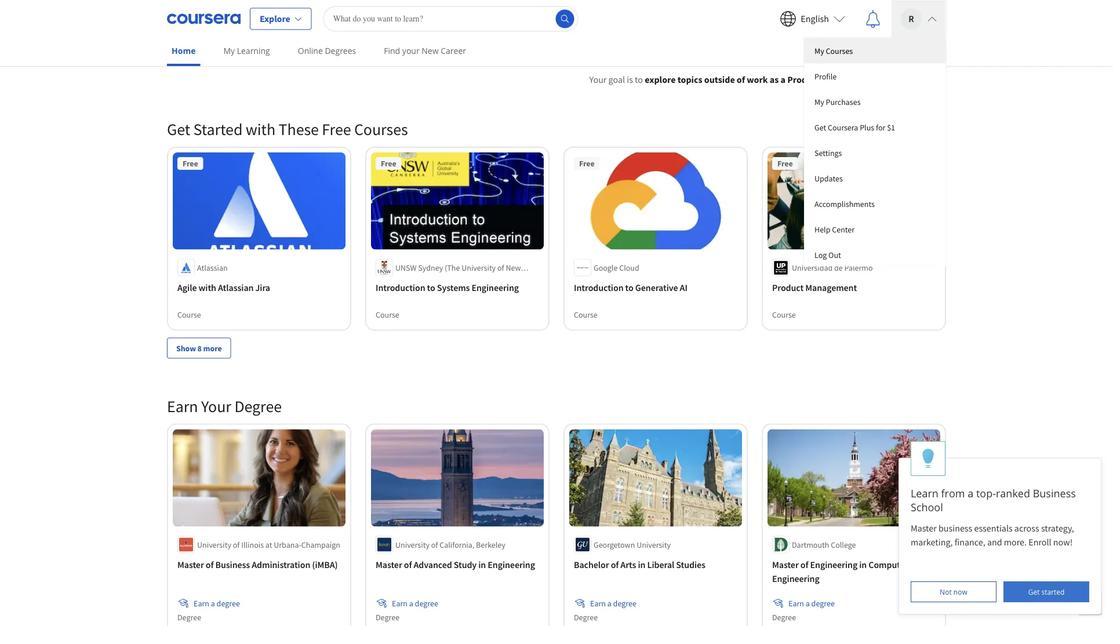 Task type: vqa. For each thing, say whether or not it's contained in the screenshot.
an
no



Task type: describe. For each thing, give the bounding box(es) containing it.
master of business administration (imba)
[[177, 559, 338, 571]]

degree for advanced
[[415, 598, 438, 608]]

new inside 'unsw sydney (the university of new south wales)'
[[506, 262, 521, 273]]

universidad de palermo
[[792, 262, 873, 273]]

cloud
[[619, 262, 639, 273]]

help
[[815, 224, 831, 235]]

master for master of advanced study in engineering
[[376, 559, 402, 571]]

generative
[[635, 282, 678, 294]]

log out
[[815, 250, 841, 260]]

course for product management
[[772, 309, 796, 320]]

universidad
[[792, 262, 833, 273]]

log out button
[[804, 242, 946, 266]]

get started
[[1029, 587, 1065, 597]]

my for my courses
[[815, 46, 824, 56]]

center
[[832, 224, 855, 235]]

1 horizontal spatial your
[[589, 74, 607, 85]]

1 vertical spatial courses
[[354, 119, 408, 139]]

of for university of california, berkeley
[[431, 539, 438, 550]]

my courses
[[815, 46, 853, 56]]

enroll
[[1029, 536, 1052, 548]]

degree for master of engineering in computer engineering
[[772, 612, 796, 622]]

of inside 'unsw sydney (the university of new south wales)'
[[498, 262, 504, 273]]

a for master of business administration (imba)
[[211, 598, 215, 608]]

degree for business
[[217, 598, 240, 608]]

master of engineering in computer engineering link
[[772, 558, 936, 586]]

degrees
[[325, 45, 356, 56]]

degree for arts
[[613, 598, 637, 608]]

help center link
[[804, 217, 946, 242]]

line chart image
[[776, 139, 790, 153]]

to for introduction to systems engineering
[[427, 282, 435, 294]]

business inside earn your degree collection element
[[215, 559, 250, 571]]

work
[[747, 74, 768, 85]]

your goal is to explore topics outside of work as a product manager
[[589, 74, 858, 85]]

jira
[[255, 282, 270, 294]]

bachelor of arts in liberal studies link
[[574, 558, 738, 572]]

agile with atlassian jira
[[177, 282, 270, 294]]

plus
[[860, 122, 875, 133]]

bachelor of arts in liberal studies
[[574, 559, 706, 571]]

english
[[801, 13, 829, 25]]

university up bachelor of arts in liberal studies link
[[637, 539, 671, 550]]

introduction to generative ai
[[574, 282, 688, 294]]

smile image
[[776, 180, 790, 194]]

is
[[627, 74, 633, 85]]

dartmouth college
[[792, 539, 856, 550]]

essentials
[[974, 522, 1013, 534]]

home
[[172, 45, 196, 56]]

log
[[815, 250, 827, 260]]

home link
[[167, 38, 200, 66]]

online degrees
[[298, 45, 356, 56]]

liberal
[[647, 559, 675, 571]]

engineering inside get started with these free courses collection element
[[472, 282, 519, 294]]

in for bachelor of arts in liberal studies
[[638, 559, 646, 571]]

more
[[203, 343, 222, 354]]

top-
[[977, 486, 996, 500]]

r
[[909, 13, 914, 25]]

started
[[193, 119, 243, 139]]

university of illinois at urbana-champaign
[[197, 539, 340, 550]]

not
[[940, 587, 952, 597]]

r button
[[892, 0, 946, 37]]

now!
[[1054, 536, 1073, 548]]

master for master business essentials across strategy, marketing, finance, and more. enroll now!
[[911, 522, 937, 534]]

administration
[[252, 559, 310, 571]]

free for introduction to systems engineering
[[381, 158, 396, 169]]

engineering down "dartmouth"
[[772, 573, 820, 585]]

free for agile with atlassian jira
[[183, 158, 198, 169]]

master for master of business administration (imba)
[[177, 559, 204, 571]]

(the
[[445, 262, 460, 273]]

studies
[[676, 559, 706, 571]]

show 8 more
[[176, 343, 222, 354]]

career
[[441, 45, 466, 56]]

now
[[954, 587, 968, 597]]

ranked
[[996, 486, 1030, 500]]

for
[[876, 122, 886, 133]]

across
[[1015, 522, 1040, 534]]

online degrees link
[[293, 38, 361, 64]]

degree for bachelor of arts in liberal studies
[[574, 612, 598, 622]]

What do you want to learn? text field
[[323, 6, 579, 32]]

r menu
[[804, 38, 946, 266]]

a inside learn from a top-ranked business school
[[968, 486, 974, 500]]

free for product management
[[778, 158, 793, 169]]

introduction to systems engineering link
[[376, 281, 539, 295]]

find your new career
[[384, 45, 466, 56]]

study
[[454, 559, 477, 571]]

updates link
[[804, 166, 946, 191]]

find your new career link
[[379, 38, 471, 64]]

systems
[[437, 282, 470, 294]]

learning
[[237, 45, 270, 56]]

a for master of advanced study in engineering
[[409, 598, 413, 608]]

earn a degree for advanced
[[392, 598, 438, 608]]

champaign
[[301, 539, 340, 550]]

accomplishments
[[815, 199, 875, 209]]

master for master of engineering in computer engineering
[[772, 559, 799, 571]]

my for my purchases
[[815, 97, 824, 107]]

a for bachelor of arts in liberal studies
[[608, 598, 612, 608]]

university up advanced
[[395, 539, 430, 550]]

accomplishments link
[[804, 191, 946, 217]]

business inside learn from a top-ranked business school
[[1033, 486, 1076, 500]]

free for introduction to generative ai
[[579, 158, 595, 169]]

urbana-
[[274, 539, 301, 550]]

earn for master of engineering in computer engineering
[[789, 598, 804, 608]]

learn
[[911, 486, 939, 500]]

my purchases
[[815, 97, 861, 107]]

engineering down college on the right bottom of page
[[810, 559, 858, 571]]

not now
[[940, 587, 968, 597]]

from
[[941, 486, 965, 500]]

get for get started with these free courses
[[167, 119, 190, 139]]

get started link
[[1004, 582, 1090, 603]]

degree for master of business administration (imba)
[[177, 612, 201, 622]]

my purchases link
[[804, 89, 946, 115]]

university inside 'unsw sydney (the university of new south wales)'
[[462, 262, 496, 273]]



Task type: locate. For each thing, give the bounding box(es) containing it.
illinois
[[241, 539, 264, 550]]

outside
[[704, 74, 735, 85]]

in for master of engineering in computer engineering
[[860, 559, 867, 571]]

university of california, berkeley
[[395, 539, 506, 550]]

1 horizontal spatial to
[[625, 282, 634, 294]]

explore
[[645, 74, 676, 85]]

degree for engineering
[[812, 598, 835, 608]]

new
[[422, 45, 439, 56], [506, 262, 521, 273]]

profile link
[[804, 63, 946, 89]]

0 vertical spatial business
[[1033, 486, 1076, 500]]

1 course from the left
[[177, 309, 201, 320]]

my learning link
[[219, 38, 275, 64]]

university
[[462, 262, 496, 273], [197, 539, 231, 550], [395, 539, 430, 550], [637, 539, 671, 550]]

my for my learning
[[223, 45, 235, 56]]

earn a degree down advanced
[[392, 598, 438, 608]]

show 8 more button
[[167, 338, 231, 359]]

2 course from the left
[[376, 309, 399, 320]]

4 degree from the left
[[812, 598, 835, 608]]

in left computer
[[860, 559, 867, 571]]

None search field
[[323, 6, 579, 32]]

alice element
[[899, 441, 1102, 615]]

settings
[[815, 148, 842, 158]]

earn a degree down arts
[[590, 598, 637, 608]]

0 horizontal spatial new
[[422, 45, 439, 56]]

with right agile
[[199, 282, 216, 294]]

out
[[829, 250, 841, 260]]

help center
[[815, 224, 855, 235]]

master of engineering in computer engineering
[[772, 559, 908, 585]]

master inside master of engineering in computer engineering
[[772, 559, 799, 571]]

product right as
[[788, 74, 820, 85]]

earn for bachelor of arts in liberal studies
[[590, 598, 606, 608]]

2 degree from the left
[[415, 598, 438, 608]]

my left 'learning'
[[223, 45, 235, 56]]

in inside master of engineering in computer engineering
[[860, 559, 867, 571]]

2 earn a degree from the left
[[392, 598, 438, 608]]

settings link
[[804, 140, 946, 166]]

of inside master of business administration (imba) link
[[206, 559, 214, 571]]

3 earn a degree from the left
[[590, 598, 637, 608]]

master of advanced study in engineering
[[376, 559, 535, 571]]

get started with these free courses collection element
[[160, 100, 953, 377]]

university right (the
[[462, 262, 496, 273]]

my up profile
[[815, 46, 824, 56]]

1 horizontal spatial get
[[815, 122, 826, 133]]

my learning
[[223, 45, 270, 56]]

1 horizontal spatial business
[[1033, 486, 1076, 500]]

with
[[246, 119, 276, 139], [199, 282, 216, 294]]

to down cloud
[[625, 282, 634, 294]]

introduction down unsw
[[376, 282, 425, 294]]

0 horizontal spatial to
[[427, 282, 435, 294]]

wales)
[[417, 274, 440, 285]]

palermo
[[845, 262, 873, 273]]

south
[[395, 274, 416, 285]]

1 vertical spatial new
[[506, 262, 521, 273]]

1 vertical spatial with
[[199, 282, 216, 294]]

explore
[[260, 13, 290, 25]]

1 in from the left
[[479, 559, 486, 571]]

master
[[911, 522, 937, 534], [177, 559, 204, 571], [376, 559, 402, 571], [772, 559, 799, 571]]

learn from a top-ranked business school
[[911, 486, 1076, 514]]

1 vertical spatial atlassian
[[218, 282, 254, 294]]

help center image
[[1083, 596, 1097, 610]]

0 horizontal spatial in
[[479, 559, 486, 571]]

of inside master of engineering in computer engineering
[[801, 559, 809, 571]]

georgetown
[[594, 539, 635, 550]]

dartmouth
[[792, 539, 829, 550]]

1 horizontal spatial in
[[638, 559, 646, 571]]

repeat image
[[776, 159, 790, 173]]

degree down arts
[[613, 598, 637, 608]]

get for get coursera plus for $1
[[815, 122, 826, 133]]

2 in from the left
[[638, 559, 646, 571]]

1 vertical spatial product
[[772, 282, 804, 294]]

in right arts
[[638, 559, 646, 571]]

1 earn a degree from the left
[[194, 598, 240, 608]]

earn your degree collection element
[[160, 377, 953, 626]]

lightbulb tip image
[[922, 449, 935, 469]]

of for master of business administration (imba)
[[206, 559, 214, 571]]

0 vertical spatial new
[[422, 45, 439, 56]]

earn your degree
[[167, 396, 282, 416]]

get left started
[[167, 119, 190, 139]]

coursera image
[[167, 10, 241, 28]]

master inside master of business administration (imba) link
[[177, 559, 204, 571]]

course down google
[[574, 309, 598, 320]]

manager
[[822, 74, 858, 85]]

business down illinois
[[215, 559, 250, 571]]

course down agile
[[177, 309, 201, 320]]

atlassian left jira
[[218, 282, 254, 294]]

0 horizontal spatial with
[[199, 282, 216, 294]]

strategy,
[[1041, 522, 1074, 534]]

degree down advanced
[[415, 598, 438, 608]]

your
[[589, 74, 607, 85], [201, 396, 231, 416]]

1 introduction from the left
[[376, 282, 425, 294]]

product inside get started with these free courses collection element
[[772, 282, 804, 294]]

management
[[806, 282, 857, 294]]

main content containing get started with these free courses
[[0, 59, 1113, 626]]

of for master of advanced study in engineering
[[404, 559, 412, 571]]

introduction to generative ai link
[[574, 281, 738, 295]]

1 horizontal spatial courses
[[826, 46, 853, 56]]

degree down master of business administration (imba)
[[217, 598, 240, 608]]

4 course from the left
[[772, 309, 796, 320]]

2 horizontal spatial to
[[635, 74, 643, 85]]

1 horizontal spatial new
[[506, 262, 521, 273]]

earn a degree down master of engineering in computer engineering
[[789, 598, 835, 608]]

english button
[[771, 0, 855, 37]]

1 horizontal spatial introduction
[[574, 282, 624, 294]]

0 vertical spatial product
[[788, 74, 820, 85]]

marketing,
[[911, 536, 953, 548]]

finance,
[[955, 536, 986, 548]]

coursera
[[828, 122, 858, 133]]

get left coursera
[[815, 122, 826, 133]]

get
[[167, 119, 190, 139], [815, 122, 826, 133], [1029, 587, 1040, 597]]

my left 'purchases'
[[815, 97, 824, 107]]

main content
[[0, 59, 1113, 626]]

earn a degree for engineering
[[789, 598, 835, 608]]

find
[[384, 45, 400, 56]]

2 horizontal spatial get
[[1029, 587, 1040, 597]]

unsw
[[395, 262, 417, 273]]

engineering right systems on the left top of the page
[[472, 282, 519, 294]]

free
[[322, 119, 351, 139], [183, 158, 198, 169], [381, 158, 396, 169], [579, 158, 595, 169], [778, 158, 793, 169]]

0 horizontal spatial your
[[201, 396, 231, 416]]

a for master of engineering in computer engineering
[[806, 598, 810, 608]]

course for introduction to generative ai
[[574, 309, 598, 320]]

earn a degree
[[194, 598, 240, 608], [392, 598, 438, 608], [590, 598, 637, 608], [789, 598, 835, 608]]

ai
[[680, 282, 688, 294]]

get inside r 'menu'
[[815, 122, 826, 133]]

0 horizontal spatial introduction
[[376, 282, 425, 294]]

college
[[831, 539, 856, 550]]

to right is
[[635, 74, 643, 85]]

get inside 'alice' "element"
[[1029, 587, 1040, 597]]

master of business administration (imba) link
[[177, 558, 341, 572]]

with left these
[[246, 119, 276, 139]]

4 earn a degree from the left
[[789, 598, 835, 608]]

of inside master of advanced study in engineering link
[[404, 559, 412, 571]]

2 horizontal spatial in
[[860, 559, 867, 571]]

of for master of engineering in computer engineering
[[801, 559, 809, 571]]

earn for master of advanced study in engineering
[[392, 598, 408, 608]]

course for agile with atlassian jira
[[177, 309, 201, 320]]

earn a degree for arts
[[590, 598, 637, 608]]

1 vertical spatial business
[[215, 559, 250, 571]]

show
[[176, 343, 196, 354]]

$1
[[887, 122, 895, 133]]

advanced
[[414, 559, 452, 571]]

explore button
[[250, 8, 312, 30]]

in
[[479, 559, 486, 571], [638, 559, 646, 571], [860, 559, 867, 571]]

de
[[835, 262, 843, 273]]

to down the sydney
[[427, 282, 435, 294]]

3 course from the left
[[574, 309, 598, 320]]

course for introduction to systems engineering
[[376, 309, 399, 320]]

product down universidad
[[772, 282, 804, 294]]

earn a degree for business
[[194, 598, 240, 608]]

arts
[[621, 559, 636, 571]]

master inside master business essentials across strategy, marketing, finance, and more. enroll now!
[[911, 522, 937, 534]]

degree down master of engineering in computer engineering
[[812, 598, 835, 608]]

to for introduction to generative ai
[[625, 282, 634, 294]]

of for bachelor of arts in liberal studies
[[611, 559, 619, 571]]

3 degree from the left
[[613, 598, 637, 608]]

and
[[987, 536, 1002, 548]]

course down south
[[376, 309, 399, 320]]

3 in from the left
[[860, 559, 867, 571]]

1 horizontal spatial with
[[246, 119, 276, 139]]

0 horizontal spatial get
[[167, 119, 190, 139]]

as
[[770, 74, 779, 85]]

0 horizontal spatial business
[[215, 559, 250, 571]]

agile
[[177, 282, 197, 294]]

my courses link
[[804, 38, 946, 63]]

degree
[[235, 396, 282, 416], [177, 612, 201, 622], [376, 612, 400, 622], [574, 612, 598, 622], [772, 612, 796, 622]]

0 vertical spatial your
[[589, 74, 607, 85]]

your
[[402, 45, 420, 56]]

degree for master of advanced study in engineering
[[376, 612, 400, 622]]

get coursera plus for $1
[[815, 122, 895, 133]]

atlassian up agile with atlassian jira
[[197, 262, 228, 273]]

unsw sydney (the university of new south wales)
[[395, 262, 521, 285]]

engineering down berkeley in the bottom left of the page
[[488, 559, 535, 571]]

get left "started" on the right of page
[[1029, 587, 1040, 597]]

master inside master of advanced study in engineering link
[[376, 559, 402, 571]]

engineering
[[472, 282, 519, 294], [488, 559, 535, 571], [810, 559, 858, 571], [772, 573, 820, 585]]

course down product management
[[772, 309, 796, 320]]

introduction for introduction to systems engineering
[[376, 282, 425, 294]]

0 vertical spatial atlassian
[[197, 262, 228, 273]]

8
[[198, 343, 202, 354]]

get for get started
[[1029, 587, 1040, 597]]

online
[[298, 45, 323, 56]]

earn a degree down master of business administration (imba)
[[194, 598, 240, 608]]

0 vertical spatial with
[[246, 119, 276, 139]]

of inside bachelor of arts in liberal studies link
[[611, 559, 619, 571]]

business up strategy,
[[1033, 486, 1076, 500]]

course
[[177, 309, 201, 320], [376, 309, 399, 320], [574, 309, 598, 320], [772, 309, 796, 320]]

a
[[781, 74, 786, 85], [968, 486, 974, 500], [211, 598, 215, 608], [409, 598, 413, 608], [608, 598, 612, 608], [806, 598, 810, 608]]

university left illinois
[[197, 539, 231, 550]]

earn for master of business administration (imba)
[[194, 598, 209, 608]]

in right study
[[479, 559, 486, 571]]

1 vertical spatial your
[[201, 396, 231, 416]]

2 introduction from the left
[[574, 282, 624, 294]]

sydney
[[418, 262, 443, 273]]

introduction for introduction to generative ai
[[574, 282, 624, 294]]

of for university of illinois at urbana-champaign
[[233, 539, 240, 550]]

0 vertical spatial courses
[[826, 46, 853, 56]]

1 degree from the left
[[217, 598, 240, 608]]

google cloud
[[594, 262, 639, 273]]

purchases
[[826, 97, 861, 107]]

0 horizontal spatial courses
[[354, 119, 408, 139]]

computer
[[869, 559, 908, 571]]

courses inside r 'menu'
[[826, 46, 853, 56]]

at
[[265, 539, 272, 550]]

courses
[[826, 46, 853, 56], [354, 119, 408, 139]]

bachelor
[[574, 559, 609, 571]]

get started with these free courses
[[167, 119, 408, 139]]

business
[[939, 522, 973, 534]]

introduction down google
[[574, 282, 624, 294]]

to
[[635, 74, 643, 85], [427, 282, 435, 294], [625, 282, 634, 294]]



